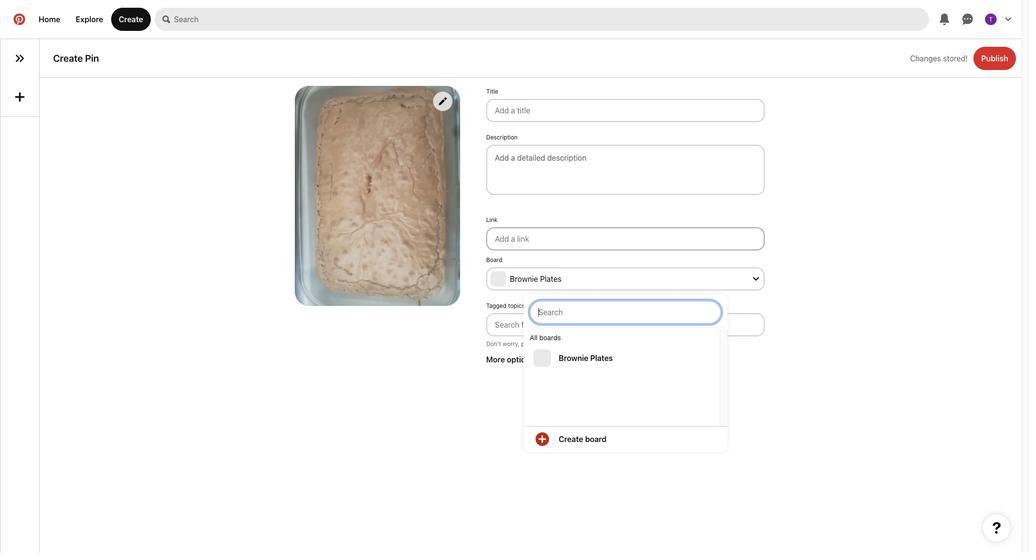 Task type: vqa. For each thing, say whether or not it's contained in the screenshot.
Tagged Topics (0) "text field"
yes



Task type: describe. For each thing, give the bounding box(es) containing it.
changes
[[910, 54, 941, 63]]

publish
[[981, 54, 1008, 63]]

people
[[521, 341, 540, 348]]

Title text field
[[486, 99, 765, 122]]

(0)
[[526, 303, 535, 310]]

1 vertical spatial brownie plates
[[559, 355, 613, 363]]

tyler black image
[[985, 14, 997, 25]]

Search text field
[[174, 8, 929, 31]]

tags
[[583, 341, 595, 348]]

more options
[[486, 356, 534, 365]]

Search through your boards search field
[[530, 301, 721, 325]]

choose a board image
[[753, 277, 759, 282]]

create board
[[559, 436, 607, 444]]

all
[[530, 334, 538, 342]]

publish button
[[974, 47, 1016, 70]]

more
[[486, 356, 505, 365]]

description
[[486, 134, 518, 141]]

0 vertical spatial brownie plates button
[[486, 268, 765, 291]]

create for create pin
[[53, 53, 83, 64]]

search icon image
[[162, 15, 170, 23]]

board
[[585, 436, 607, 444]]

1 vertical spatial brownie plates button
[[524, 346, 720, 371]]

pin
[[85, 53, 99, 64]]

create for create board
[[559, 436, 583, 444]]

Link url field
[[486, 228, 765, 251]]

won't
[[541, 341, 556, 348]]

1 vertical spatial plates
[[590, 355, 613, 363]]

title
[[486, 88, 498, 95]]

0 horizontal spatial brownie
[[510, 275, 538, 284]]

don't worry, people won't see your tags
[[486, 341, 595, 348]]

create board button
[[524, 427, 727, 453]]



Task type: locate. For each thing, give the bounding box(es) containing it.
1 horizontal spatial brownie
[[559, 355, 588, 363]]

all boards
[[530, 334, 561, 342]]

plates
[[540, 275, 562, 284], [590, 355, 613, 363]]

2 horizontal spatial create
[[559, 436, 583, 444]]

0 vertical spatial plates
[[540, 275, 562, 284]]

brownie plates button down the tagged topics (0) text field
[[524, 346, 720, 371]]

changes stored!
[[910, 54, 968, 63]]

0 vertical spatial create
[[119, 15, 143, 24]]

create
[[119, 15, 143, 24], [53, 53, 83, 64], [559, 436, 583, 444]]

explore link
[[68, 8, 111, 31]]

brownie plates button up search through your boards search box
[[486, 268, 765, 291]]

create for create
[[119, 15, 143, 24]]

brownie plates button
[[486, 268, 765, 291], [524, 346, 720, 371]]

explore
[[76, 15, 103, 24]]

brownie
[[510, 275, 538, 284], [559, 355, 588, 363]]

0 horizontal spatial create
[[53, 53, 83, 64]]

boards
[[539, 334, 561, 342]]

see
[[558, 341, 568, 348]]

tagged topics (0)
[[486, 303, 535, 310]]

worry,
[[503, 341, 520, 348]]

board
[[486, 257, 502, 264]]

Add a detailed description field
[[495, 154, 756, 163]]

options
[[507, 356, 534, 365]]

2 vertical spatial create
[[559, 436, 583, 444]]

create left search icon
[[119, 15, 143, 24]]

home
[[39, 15, 60, 24]]

home link
[[31, 8, 68, 31]]

tagged
[[486, 303, 506, 310]]

brownie down your
[[559, 355, 588, 363]]

1 vertical spatial create
[[53, 53, 83, 64]]

brownie plates down "tags"
[[559, 355, 613, 363]]

create pin
[[53, 53, 99, 64]]

more options button
[[484, 356, 767, 365]]

brownie plates
[[510, 275, 562, 284], [559, 355, 613, 363]]

stored!
[[943, 54, 968, 63]]

0 vertical spatial brownie plates
[[510, 275, 562, 284]]

create link
[[111, 8, 151, 31]]

brownie plates up (0)
[[510, 275, 562, 284]]

topics
[[508, 303, 525, 310]]

don't
[[486, 341, 501, 348]]

Tagged topics (0) text field
[[486, 314, 765, 337]]

0 vertical spatial brownie
[[510, 275, 538, 284]]

1 horizontal spatial create
[[119, 15, 143, 24]]

create left pin
[[53, 53, 83, 64]]

1 horizontal spatial plates
[[590, 355, 613, 363]]

brownie up (0)
[[510, 275, 538, 284]]

create left board
[[559, 436, 583, 444]]

create inside button
[[559, 436, 583, 444]]

your
[[569, 341, 581, 348]]

link
[[486, 217, 498, 224]]

0 horizontal spatial plates
[[540, 275, 562, 284]]

1 vertical spatial brownie
[[559, 355, 588, 363]]



